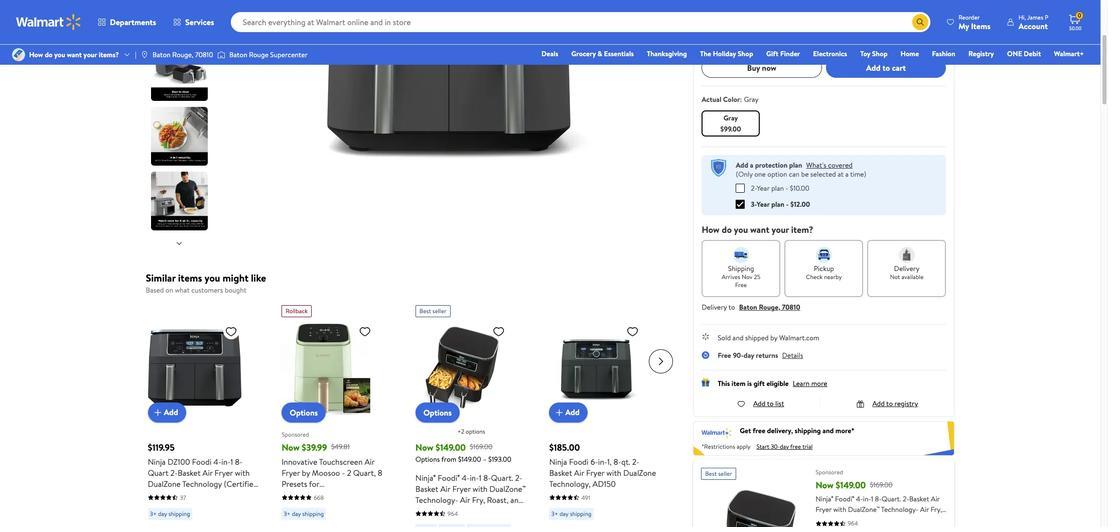Task type: locate. For each thing, give the bounding box(es) containing it.
thanksgiving link
[[643, 48, 692, 59]]

0 vertical spatial plan
[[790, 160, 803, 170]]

1 horizontal spatial how
[[702, 223, 720, 236]]

1 horizontal spatial 1
[[479, 472, 482, 483]]

now inside now $149.00 $169.00 options from $149.00 – $193.00
[[416, 441, 434, 454]]

4- inside sponsored now $149.00 $169.00 ninja® foodi® 4-in-1 8-quart. 2-basket air fryer with dualzone™ technology- air fry, roast, and more
[[857, 494, 864, 504]]

intent image for shipping image
[[734, 247, 750, 263]]

2 horizontal spatial 4-
[[857, 494, 864, 504]]

1 vertical spatial your
[[772, 223, 790, 236]]

with inside $185.00 ninja foodi 6-in-1, 8-qt. 2- basket air fryer with dualzone technology, ad150
[[607, 467, 622, 478]]

technology- inside ninja® foodi® 4-in-1 8-quart. 2- basket air fryer with dualzone™ technology- air fry, roast, and more
[[416, 494, 458, 506]]

0 horizontal spatial sponsored
[[282, 430, 309, 439]]

0 horizontal spatial dualzone
[[148, 478, 181, 489]]

you for how do you want your items?
[[54, 50, 65, 60]]

do down walmart image
[[45, 50, 53, 60]]

baton for baton rouge, 70810
[[153, 50, 171, 60]]

shipping down 491
[[570, 510, 592, 518]]

delivery down intent image for delivery
[[895, 263, 920, 273]]

1 horizontal spatial you
[[205, 271, 220, 285]]

1 inside ninja® foodi® 4-in-1 8-quart. 2- basket air fryer with dualzone™ technology- air fry, roast, and more
[[479, 472, 482, 483]]

add up $119.95
[[164, 407, 178, 418]]

technology- inside sponsored now $149.00 $169.00 ninja® foodi® 4-in-1 8-quart. 2-basket air fryer with dualzone™ technology- air fry, roast, and more
[[882, 505, 919, 515]]

more inside sponsored now $149.00 $169.00 ninja® foodi® 4-in-1 8-quart. 2-basket air fryer with dualzone™ technology- air fry, roast, and more
[[849, 515, 865, 526]]

1 add button from the left
[[148, 403, 186, 423]]

$99.00 inside actual color list
[[721, 124, 742, 134]]

 image left rouge
[[217, 50, 225, 60]]

0 horizontal spatial quart.
[[491, 472, 514, 483]]

add to favorites list, ninja® foodi® 4-in-1 8-quart. 2-basket air fryer with dualzone™ technology- air fry, roast, and more image
[[493, 325, 505, 338]]

now $99.00
[[702, 17, 775, 37]]

fryer inside sponsored now $39.99 $49.81 innovative touchscreen air fryer by moosoo - 2 quart, 8 presets for fries/chicken/snacks
[[282, 467, 300, 478]]

you for how do you want your item?
[[735, 223, 749, 236]]

deals
[[542, 49, 559, 59]]

2 horizontal spatial more
[[849, 515, 865, 526]]

3 product group from the left
[[416, 301, 528, 527]]

2 horizontal spatial 3+
[[552, 510, 559, 518]]

price
[[702, 40, 716, 48]]

- left "$10.00"
[[786, 183, 789, 193]]

a left one
[[751, 160, 754, 170]]

1 inside sponsored now $149.00 $169.00 ninja® foodi® 4-in-1 8-quart. 2-basket air fryer with dualzone™ technology- air fry, roast, and more
[[872, 494, 874, 504]]

3+ down presets
[[284, 510, 291, 518]]

in- inside ninja® foodi® 4-in-1 8-quart. 2- basket air fryer with dualzone™ technology- air fry, roast, and more
[[470, 472, 479, 483]]

add button for $119.95
[[148, 403, 186, 423]]

1 vertical spatial ninja®
[[816, 494, 834, 504]]

1 horizontal spatial by
[[771, 333, 778, 343]]

learn more about strikethrough prices image
[[804, 26, 812, 34]]

dz100
[[168, 456, 190, 467]]

0 horizontal spatial  image
[[141, 51, 149, 59]]

1 vertical spatial sponsored
[[816, 468, 844, 477]]

to left the list at the bottom
[[768, 399, 774, 409]]

8- inside ninja® foodi® 4-in-1 8-quart. 2- basket air fryer with dualzone™ technology- air fry, roast, and more
[[484, 472, 491, 483]]

best inside now $149.00 group
[[706, 470, 717, 478]]

$99.00 up purchased
[[734, 17, 775, 37]]

get free delivery, shipping and more*
[[740, 426, 855, 436]]

491
[[582, 493, 591, 502]]

Search search field
[[231, 12, 931, 32]]

0 horizontal spatial dualzone™
[[490, 483, 526, 494]]

ninja down $119.95
[[148, 456, 166, 467]]

ninja foodi 4 in 1, 8 qt. 2-basket air fryer with dualzone technology, air fry, roast & more, black, dz100wm image
[[286, 0, 608, 209]]

year down one
[[757, 183, 770, 193]]

you up intent image for shipping
[[735, 223, 749, 236]]

dualzone™
[[490, 483, 526, 494], [849, 505, 880, 515]]

2 product group from the left
[[282, 301, 394, 527]]

sponsored down get free delivery, shipping and more* banner
[[816, 468, 844, 477]]

options up now $149.00 $169.00 options from $149.00 – $193.00
[[424, 407, 452, 418]]

plan right option
[[790, 160, 803, 170]]

your
[[84, 50, 97, 60], [772, 223, 790, 236]]

0 vertical spatial you
[[54, 50, 65, 60]]

1 foodi from the left
[[192, 456, 212, 467]]

2
[[347, 467, 352, 478]]

1 horizontal spatial sponsored
[[816, 468, 844, 477]]

1 add to cart image from the left
[[152, 407, 164, 419]]

0 horizontal spatial technology-
[[416, 494, 458, 506]]

available
[[902, 272, 924, 281]]

1 3+ day shipping from the left
[[150, 510, 190, 518]]

dualzone inside $185.00 ninja foodi 6-in-1, 8-qt. 2- basket air fryer with dualzone technology, ad150
[[624, 467, 657, 478]]

sponsored up $39.99
[[282, 430, 309, 439]]

1 horizontal spatial roast,
[[816, 515, 835, 526]]

product group containing now $39.99
[[282, 301, 394, 527]]

1 vertical spatial -
[[787, 199, 789, 209]]

1 horizontal spatial  image
[[217, 50, 225, 60]]

ninja down $185.00
[[550, 456, 568, 467]]

2 vertical spatial $149.00
[[836, 479, 867, 492]]

ninja foodi 4 in 1, 8 qt. 2-basket air fryer with dualzone technology, air fry, roast & more, black, dz100wm - image 3 of 7 image
[[151, 42, 210, 101]]

shop inside toy shop "link"
[[873, 49, 888, 59]]

0 horizontal spatial free
[[753, 426, 766, 436]]

ninja inside $119.95 ninja dz100 foodi 4-in-1 8- quart 2-basket air fryer with dualzone technology (certified used)
[[148, 456, 166, 467]]

product group containing $119.95
[[148, 301, 260, 527]]

to for list
[[768, 399, 774, 409]]

3+ down the 'used)'
[[150, 510, 157, 518]]

home
[[901, 49, 920, 59]]

1 horizontal spatial best
[[706, 470, 717, 478]]

- left 2
[[342, 467, 345, 478]]

your left items?
[[84, 50, 97, 60]]

668
[[314, 493, 324, 502]]

this item is gift eligible learn more
[[718, 378, 828, 388]]

to left registry
[[887, 399, 894, 409]]

1 3+ from the left
[[150, 510, 157, 518]]

plan for $12.00
[[772, 199, 785, 209]]

your left item?
[[772, 223, 790, 236]]

delivery up sold in the bottom of the page
[[702, 302, 728, 312]]

2- inside $185.00 ninja foodi 6-in-1, 8-qt. 2- basket air fryer with dualzone technology, ad150
[[633, 456, 640, 467]]

presets
[[282, 478, 308, 489]]

3+ for $119.95
[[150, 510, 157, 518]]

item?
[[792, 223, 814, 236]]

3+ down technology,
[[552, 510, 559, 518]]

ninja foodi 4 in 1, 8 qt. 2-basket air fryer with dualzone technology, air fry, roast & more, black, dz100wm - image 2 of 7 image
[[151, 0, 210, 36]]

fryer inside $119.95 ninja dz100 foodi 4-in-1 8- quart 2-basket air fryer with dualzone technology (certified used)
[[215, 467, 233, 478]]

70810 up "walmart.com"
[[783, 302, 801, 312]]

0 vertical spatial seller
[[433, 307, 447, 315]]

1 vertical spatial gray
[[724, 113, 739, 123]]

1 options link from the left
[[282, 403, 326, 423]]

with inside sponsored now $149.00 $169.00 ninja® foodi® 4-in-1 8-quart. 2-basket air fryer with dualzone™ technology- air fry, roast, and more
[[834, 505, 847, 515]]

dualzone™ inside ninja® foodi® 4-in-1 8-quart. 2- basket air fryer with dualzone™ technology- air fry, roast, and more
[[490, 483, 526, 494]]

foodi® inside sponsored now $149.00 $169.00 ninja® foodi® 4-in-1 8-quart. 2-basket air fryer with dualzone™ technology- air fry, roast, and more
[[836, 494, 855, 504]]

2 horizontal spatial you
[[735, 223, 749, 236]]

your for items?
[[84, 50, 97, 60]]

1 year from the top
[[757, 183, 770, 193]]

0 vertical spatial year
[[757, 183, 770, 193]]

70810
[[195, 50, 213, 60], [783, 302, 801, 312]]

2 vertical spatial plan
[[772, 199, 785, 209]]

gift
[[754, 378, 765, 388]]

similar
[[146, 271, 176, 285]]

1
[[231, 456, 233, 467], [479, 472, 482, 483], [872, 494, 874, 504]]

$169.00 inside sponsored now $149.00 $169.00 ninja® foodi® 4-in-1 8-quart. 2-basket air fryer with dualzone™ technology- air fry, roast, and more
[[871, 480, 893, 490]]

$39.99
[[302, 441, 327, 454]]

options up $39.99
[[290, 407, 318, 418]]

0 vertical spatial best
[[420, 307, 431, 315]]

1 vertical spatial delivery
[[702, 302, 728, 312]]

4- inside ninja® foodi® 4-in-1 8-quart. 2- basket air fryer with dualzone™ technology- air fry, roast, and more
[[462, 472, 470, 483]]

0 horizontal spatial how
[[29, 50, 43, 60]]

you down walmart image
[[54, 50, 65, 60]]

intent image for delivery image
[[899, 247, 916, 263]]

cart
[[893, 62, 907, 73]]

day down delivery, on the right bottom of the page
[[781, 443, 790, 451]]

do
[[45, 50, 53, 60], [722, 223, 732, 236]]

add button up $119.95
[[148, 403, 186, 423]]

0 vertical spatial $99.00
[[734, 17, 775, 37]]

want down 3- on the right top
[[751, 223, 770, 236]]

james
[[1028, 13, 1044, 21]]

0 vertical spatial 4-
[[214, 456, 222, 467]]

add to cart image up $185.00
[[554, 407, 566, 419]]

plan
[[790, 160, 803, 170], [772, 183, 785, 193], [772, 199, 785, 209]]

0 horizontal spatial options link
[[282, 403, 326, 423]]

0 vertical spatial sponsored
[[282, 430, 309, 439]]

gray inside gray $99.00
[[724, 113, 739, 123]]

1 horizontal spatial 4-
[[462, 472, 470, 483]]

air inside $185.00 ninja foodi 6-in-1, 8-qt. 2- basket air fryer with dualzone technology, ad150
[[575, 467, 585, 478]]

1 horizontal spatial options link
[[416, 403, 460, 423]]

foodi left 6-
[[570, 456, 589, 467]]

3+ day shipping down 668
[[284, 510, 324, 518]]

baton down nov
[[740, 302, 758, 312]]

add inside button
[[867, 62, 881, 73]]

by
[[771, 333, 778, 343], [302, 467, 310, 478]]

add to favorites list, innovative touchscreen air fryer by moosoo - 2 quart, 8 presets for fries/chicken/snacks image
[[359, 325, 371, 338]]

3+ day shipping for $185.00
[[552, 510, 592, 518]]

sponsored inside sponsored now $149.00 $169.00 ninja® foodi® 4-in-1 8-quart. 2-basket air fryer with dualzone™ technology- air fry, roast, and more
[[816, 468, 844, 477]]

0 horizontal spatial seller
[[433, 307, 447, 315]]

add to favorites list, ninja dz100 foodi 4-in-1 8-quart 2-basket air fryer with dualzone technology (certified used) image
[[225, 325, 237, 338]]

and inside sponsored now $149.00 $169.00 ninja® foodi® 4-in-1 8-quart. 2-basket air fryer with dualzone™ technology- air fry, roast, and more
[[837, 515, 848, 526]]

3-
[[751, 199, 757, 209]]

seller
[[433, 307, 447, 315], [719, 470, 733, 478]]

to for cart
[[883, 62, 891, 73]]

to inside button
[[883, 62, 891, 73]]

want left items?
[[67, 50, 82, 60]]

shipping up trial
[[795, 426, 822, 436]]

1 shop from the left
[[738, 49, 754, 59]]

want for items?
[[67, 50, 82, 60]]

1 horizontal spatial do
[[722, 223, 732, 236]]

foodi inside $119.95 ninja dz100 foodi 4-in-1 8- quart 2-basket air fryer with dualzone technology (certified used)
[[192, 456, 212, 467]]

add down toy shop "link"
[[867, 62, 881, 73]]

you up customers
[[205, 271, 220, 285]]

add
[[867, 62, 881, 73], [736, 160, 749, 170], [754, 399, 766, 409], [873, 399, 885, 409], [164, 407, 178, 418], [566, 407, 580, 418]]

- inside sponsored now $39.99 $49.81 innovative touchscreen air fryer by moosoo - 2 quart, 8 presets for fries/chicken/snacks
[[342, 467, 345, 478]]

1 horizontal spatial 70810
[[783, 302, 801, 312]]

1 horizontal spatial add to cart image
[[554, 407, 566, 419]]

1 horizontal spatial ninja® foodi® 4-in-1 8-quart. 2-basket air fryer with dualzone™ technology- air fry, roast, and more image
[[702, 484, 808, 527]]

0 horizontal spatial gray
[[724, 113, 739, 123]]

options link for now $149.00
[[416, 403, 460, 423]]

$99.00 down actual color : gray
[[721, 124, 742, 134]]

be
[[802, 169, 809, 179]]

dualzone right 1,
[[624, 467, 657, 478]]

rouge, up sold and shipped by walmart.com
[[760, 302, 781, 312]]

shipping down 668
[[303, 510, 324, 518]]

to for baton
[[729, 302, 736, 312]]

2 vertical spatial 1
[[872, 494, 874, 504]]

sponsored inside sponsored now $39.99 $49.81 innovative touchscreen air fryer by moosoo - 2 quart, 8 presets for fries/chicken/snacks
[[282, 430, 309, 439]]

you for similar items you might like based on what customers bought
[[205, 271, 220, 285]]

1 horizontal spatial 3+
[[284, 510, 291, 518]]

rouge,
[[172, 50, 194, 60], [760, 302, 781, 312]]

protection
[[756, 160, 788, 170]]

product group
[[148, 301, 260, 527], [282, 301, 394, 527], [416, 301, 528, 527], [550, 301, 662, 527]]

shop down purchased
[[738, 49, 754, 59]]

year for 2-
[[757, 183, 770, 193]]

1 product group from the left
[[148, 301, 260, 527]]

0 horizontal spatial add to cart image
[[152, 407, 164, 419]]

1 ninja from the left
[[148, 456, 166, 467]]

plan down 2-year plan - $10.00 at the right top of the page
[[772, 199, 785, 209]]

 image for baton rouge supercenter
[[217, 50, 225, 60]]

0 horizontal spatial ninja®
[[416, 472, 436, 483]]

$149.00
[[436, 441, 466, 454], [458, 454, 482, 464], [836, 479, 867, 492]]

day left the returns at the bottom of page
[[744, 350, 755, 360]]

basket
[[178, 467, 201, 478], [550, 467, 573, 478], [416, 483, 439, 494], [910, 494, 930, 504]]

2 foodi from the left
[[570, 456, 589, 467]]

check
[[807, 272, 823, 281]]

2 3+ day shipping from the left
[[284, 510, 324, 518]]

do up shipping
[[722, 223, 732, 236]]

with inside $119.95 ninja dz100 foodi 4-in-1 8- quart 2-basket air fryer with dualzone technology (certified used)
[[235, 467, 250, 478]]

0 horizontal spatial fry,
[[472, 494, 485, 506]]

3+ day shipping down 491
[[552, 510, 592, 518]]

fry,
[[472, 494, 485, 506], [931, 505, 943, 515]]

2-Year plan - $10.00 checkbox
[[736, 184, 745, 193]]

1 horizontal spatial dualzone
[[624, 467, 657, 478]]

ninja for $119.95
[[148, 456, 166, 467]]

0 horizontal spatial best seller
[[420, 307, 447, 315]]

0 vertical spatial free
[[736, 281, 748, 289]]

1 vertical spatial dualzone™
[[849, 505, 880, 515]]

grocery & essentials link
[[567, 48, 639, 59]]

3 3+ day shipping from the left
[[552, 510, 592, 518]]

2- inside ninja® foodi® 4-in-1 8-quart. 2- basket air fryer with dualzone™ technology- air fry, roast, and more
[[516, 472, 523, 483]]

add to cart image for $185.00
[[554, 407, 566, 419]]

free down shipping
[[736, 281, 748, 289]]

now inside sponsored now $149.00 $169.00 ninja® foodi® 4-in-1 8-quart. 2-basket air fryer with dualzone™ technology- air fry, roast, and more
[[816, 479, 834, 492]]

 image
[[217, 50, 225, 60], [141, 51, 149, 59]]

options link
[[282, 403, 326, 423], [416, 403, 460, 423]]

what
[[175, 285, 190, 295]]

1 horizontal spatial baton
[[229, 50, 247, 60]]

plan for $10.00
[[772, 183, 785, 193]]

plan inside add a protection plan what's covered (only one option can be selected at a time)
[[790, 160, 803, 170]]

2 add to cart image from the left
[[554, 407, 566, 419]]

2 ninja from the left
[[550, 456, 568, 467]]

add left one
[[736, 160, 749, 170]]

get free delivery, shipping and more* banner
[[694, 421, 956, 456]]

0 vertical spatial free
[[753, 426, 766, 436]]

options link up +2
[[416, 403, 460, 423]]

70810 down services on the top of page
[[195, 50, 213, 60]]

shipping inside banner
[[795, 426, 822, 436]]

0 horizontal spatial delivery
[[702, 302, 728, 312]]

free left 90-
[[718, 350, 732, 360]]

next media item image
[[619, 35, 631, 47]]

baton left rouge
[[229, 50, 247, 60]]

–
[[483, 454, 487, 464]]

similar items you might like based on what customers bought
[[146, 271, 266, 295]]

add to cart image up $119.95
[[152, 407, 164, 419]]

2 shop from the left
[[873, 49, 888, 59]]

 image right the |
[[141, 51, 149, 59]]

nov
[[742, 272, 753, 281]]

1 vertical spatial plan
[[772, 183, 785, 193]]

more*
[[836, 426, 855, 436]]

1 horizontal spatial fry,
[[931, 505, 943, 515]]

1 horizontal spatial add button
[[550, 403, 588, 423]]

ninja®
[[416, 472, 436, 483], [816, 494, 834, 504]]

options link up $39.99
[[282, 403, 326, 423]]

gray right :
[[745, 94, 759, 104]]

1 horizontal spatial shop
[[873, 49, 888, 59]]

sponsored
[[282, 430, 309, 439], [816, 468, 844, 477]]

baton right the |
[[153, 50, 171, 60]]

start
[[757, 443, 770, 451]]

1 horizontal spatial foodi®
[[836, 494, 855, 504]]

shop
[[738, 49, 754, 59], [873, 49, 888, 59]]

0 horizontal spatial 3+
[[150, 510, 157, 518]]

eligible
[[767, 378, 789, 388]]

foodi up technology
[[192, 456, 212, 467]]

0 horizontal spatial free
[[718, 350, 732, 360]]

1 vertical spatial do
[[722, 223, 732, 236]]

ninja® foodi® 4-in-1 8-quart. 2-basket air fryer with dualzone™ technology- air fry, roast, and more image
[[416, 321, 509, 415], [702, 484, 808, 527]]

0 vertical spatial your
[[84, 50, 97, 60]]

sponsored for $149.00
[[816, 468, 844, 477]]

now inside sponsored now $39.99 $49.81 innovative touchscreen air fryer by moosoo - 2 quart, 8 presets for fries/chicken/snacks
[[282, 441, 300, 454]]

add down gift
[[754, 399, 766, 409]]

pickup check nearby
[[807, 263, 843, 281]]

day down technology,
[[560, 510, 569, 518]]

0 vertical spatial ninja®
[[416, 472, 436, 483]]

1 vertical spatial ninja® foodi® 4-in-1 8-quart. 2-basket air fryer with dualzone™ technology- air fry, roast, and more image
[[702, 484, 808, 527]]

- left $12.00 on the right top of the page
[[787, 199, 789, 209]]

add button for $185.00
[[550, 403, 588, 423]]

0 vertical spatial do
[[45, 50, 53, 60]]

add to cart image
[[152, 407, 164, 419], [554, 407, 566, 419]]

3 3+ from the left
[[552, 510, 559, 518]]

to left cart
[[883, 62, 891, 73]]

1 vertical spatial you
[[735, 223, 749, 236]]

0 horizontal spatial baton
[[153, 50, 171, 60]]

seller inside now $149.00 group
[[719, 470, 733, 478]]

shop right toy
[[873, 49, 888, 59]]

1 vertical spatial 4-
[[462, 472, 470, 483]]

ninja foodi 4 in 1, 8 qt. 2-basket air fryer with dualzone technology, air fry, roast & more, black, dz100wm - image 5 of 7 image
[[151, 172, 210, 231]]

0 vertical spatial $169.00
[[779, 25, 802, 35]]

free right get
[[753, 426, 766, 436]]

covered
[[829, 160, 853, 170]]

ninja foodi 4 in 1, 8 qt. 2-basket air fryer with dualzone technology, air fry, roast & more, black, dz100wm - image 4 of 7 image
[[151, 107, 210, 166]]

ninja inside $185.00 ninja foodi 6-in-1, 8-qt. 2- basket air fryer with dualzone technology, ad150
[[550, 456, 568, 467]]

1 horizontal spatial gray
[[745, 94, 759, 104]]

0 horizontal spatial foodi®
[[438, 472, 460, 483]]

4 product group from the left
[[550, 301, 662, 527]]

1 horizontal spatial free
[[736, 281, 748, 289]]

0 horizontal spatial 3+ day shipping
[[150, 510, 190, 518]]

day down the 'used)'
[[158, 510, 167, 518]]

add button up $185.00
[[550, 403, 588, 423]]

free inside shipping arrives nov 25 free
[[736, 281, 748, 289]]

$0.00
[[1070, 25, 1082, 32]]

departments button
[[89, 10, 165, 34]]

what's covered button
[[807, 160, 853, 170]]

registry link
[[965, 48, 999, 59]]

trial
[[803, 443, 813, 451]]

3-year plan - $12.00
[[751, 199, 811, 209]]

you inside similar items you might like based on what customers bought
[[205, 271, 220, 285]]

year right 3-year plan - $12.00 checkbox
[[757, 199, 770, 209]]

baton
[[153, 50, 171, 60], [229, 50, 247, 60], [740, 302, 758, 312]]

8- inside sponsored now $149.00 $169.00 ninja® foodi® 4-in-1 8-quart. 2-basket air fryer with dualzone™ technology- air fry, roast, and more
[[876, 494, 882, 504]]

$169.00 inside now $149.00 $169.00 options from $149.00 – $193.00
[[470, 442, 493, 452]]

0 vertical spatial 70810
[[195, 50, 213, 60]]

1 horizontal spatial rouge,
[[760, 302, 781, 312]]

delivery inside delivery not available
[[895, 263, 920, 273]]

by left moosoo
[[302, 467, 310, 478]]

legal information image
[[778, 40, 786, 48]]

to for registry
[[887, 399, 894, 409]]

options inside now $149.00 $169.00 options from $149.00 – $193.00
[[416, 454, 440, 464]]

gray down actual color : gray
[[724, 113, 739, 123]]

in- inside $119.95 ninja dz100 foodi 4-in-1 8- quart 2-basket air fryer with dualzone technology (certified used)
[[222, 456, 231, 467]]

how
[[29, 50, 43, 60], [702, 223, 720, 236]]

plan down option
[[772, 183, 785, 193]]

0 horizontal spatial shop
[[738, 49, 754, 59]]

add inside add a protection plan what's covered (only one option can be selected at a time)
[[736, 160, 749, 170]]

dualzone up 37
[[148, 478, 181, 489]]

more inside ninja® foodi® 4-in-1 8-quart. 2- basket air fryer with dualzone™ technology- air fry, roast, and more
[[416, 506, 434, 517]]

what's
[[807, 160, 827, 170]]

 image
[[12, 48, 25, 61]]

buy now
[[748, 62, 777, 73]]

the
[[701, 49, 712, 59]]

1 vertical spatial how
[[702, 223, 720, 236]]

home link
[[897, 48, 924, 59]]

add left registry
[[873, 399, 885, 409]]

2 vertical spatial 4-
[[857, 494, 864, 504]]

2 3+ from the left
[[284, 510, 291, 518]]

0 horizontal spatial add button
[[148, 403, 186, 423]]

basket inside sponsored now $149.00 $169.00 ninja® foodi® 4-in-1 8-quart. 2-basket air fryer with dualzone™ technology- air fry, roast, and more
[[910, 494, 930, 504]]

add for registry
[[873, 399, 885, 409]]

departments
[[110, 17, 156, 28]]

1 vertical spatial 1
[[479, 472, 482, 483]]

in- inside $185.00 ninja foodi 6-in-1, 8-qt. 2- basket air fryer with dualzone technology, ad150
[[599, 456, 608, 467]]

Walmart Site-Wide search field
[[231, 12, 931, 32]]

a right at
[[846, 169, 849, 179]]

1 vertical spatial $99.00
[[721, 124, 742, 134]]

arrives
[[722, 272, 741, 281]]

1 vertical spatial $169.00
[[470, 442, 493, 452]]

0 horizontal spatial ninja
[[148, 456, 166, 467]]

by right shipped
[[771, 333, 778, 343]]

2 horizontal spatial 1
[[872, 494, 874, 504]]

quart. inside sponsored now $149.00 $169.00 ninja® foodi® 4-in-1 8-quart. 2-basket air fryer with dualzone™ technology- air fry, roast, and more
[[882, 494, 902, 504]]

intent image for pickup image
[[817, 247, 833, 263]]

do for how do you want your item?
[[722, 223, 732, 236]]

2 vertical spatial you
[[205, 271, 220, 285]]

fashion
[[933, 49, 956, 59]]

foodi®
[[438, 472, 460, 483], [836, 494, 855, 504]]

like
[[251, 271, 266, 285]]

rouge, down services popup button
[[172, 50, 194, 60]]

add for protection
[[736, 160, 749, 170]]

account
[[1019, 20, 1049, 31]]

2 options link from the left
[[416, 403, 460, 423]]

add for list
[[754, 399, 766, 409]]

gray $99.00
[[721, 113, 742, 134]]

3+ day shipping down 37
[[150, 510, 190, 518]]

to down the arrives
[[729, 302, 736, 312]]

1 vertical spatial free
[[718, 350, 732, 360]]

1 horizontal spatial ninja®
[[816, 494, 834, 504]]

:
[[741, 94, 743, 104]]

1 horizontal spatial free
[[791, 443, 802, 451]]

options left from at the left bottom of the page
[[416, 454, 440, 464]]

technology-
[[416, 494, 458, 506], [882, 505, 919, 515]]

options
[[466, 427, 486, 436]]

2 year from the top
[[757, 199, 770, 209]]

1 horizontal spatial dualzone™
[[849, 505, 880, 515]]

2 add button from the left
[[550, 403, 588, 423]]

free left trial
[[791, 443, 802, 451]]

8- inside $119.95 ninja dz100 foodi 4-in-1 8- quart 2-basket air fryer with dualzone technology (certified used)
[[235, 456, 243, 467]]

basket inside ninja® foodi® 4-in-1 8-quart. 2- basket air fryer with dualzone™ technology- air fry, roast, and more
[[416, 483, 439, 494]]



Task type: vqa. For each thing, say whether or not it's contained in the screenshot.
Mail
no



Task type: describe. For each thing, give the bounding box(es) containing it.
baton for baton rouge supercenter
[[229, 50, 247, 60]]

technology
[[182, 478, 222, 489]]

0 vertical spatial best seller
[[420, 307, 447, 315]]

returns
[[757, 350, 779, 360]]

sponsored for $39.99
[[282, 430, 309, 439]]

registry
[[895, 399, 919, 409]]

walmart image
[[16, 14, 81, 30]]

ninja® foodi® 4-in-1 8-quart. 2- basket air fryer with dualzone™ technology- air fry, roast, and more
[[416, 472, 526, 517]]

day inside get free delivery, shipping and more* banner
[[781, 443, 790, 451]]

shipping
[[729, 263, 755, 273]]

foodi inside $185.00 ninja foodi 6-in-1, 8-qt. 2- basket air fryer with dualzone technology, ad150
[[570, 456, 589, 467]]

1 vertical spatial $149.00
[[458, 454, 482, 464]]

+2
[[458, 427, 465, 436]]

sponsored now $149.00 $169.00 ninja® foodi® 4-in-1 8-quart. 2-basket air fryer with dualzone™ technology- air fry, roast, and more
[[816, 468, 943, 526]]

qt.
[[622, 456, 631, 467]]

search icon image
[[917, 18, 925, 26]]

+2 options
[[458, 427, 486, 436]]

ninja® inside sponsored now $149.00 $169.00 ninja® foodi® 4-in-1 8-quart. 2-basket air fryer with dualzone™ technology- air fry, roast, and more
[[816, 494, 834, 504]]

0 horizontal spatial best
[[420, 307, 431, 315]]

 image for baton rouge, 70810
[[141, 51, 149, 59]]

ninja for $185.00
[[550, 456, 568, 467]]

gifting made easy image
[[702, 378, 710, 386]]

add up $185.00
[[566, 407, 580, 418]]

3+ day shipping for $119.95
[[150, 510, 190, 518]]

walmart.com
[[780, 333, 820, 343]]

1 vertical spatial 70810
[[783, 302, 801, 312]]

delivery for to
[[702, 302, 728, 312]]

shipping down 37
[[169, 510, 190, 518]]

options link for now $39.99
[[282, 403, 326, 423]]

debit
[[1025, 49, 1042, 59]]

25
[[755, 272, 761, 281]]

delivery,
[[768, 426, 794, 436]]

holiday
[[713, 49, 737, 59]]

buy
[[748, 62, 761, 73]]

how do you want your items?
[[29, 50, 119, 60]]

1 horizontal spatial more
[[812, 378, 828, 388]]

1 inside $119.95 ninja dz100 foodi 4-in-1 8- quart 2-basket air fryer with dualzone technology (certified used)
[[231, 456, 233, 467]]

actual color list
[[700, 108, 949, 139]]

0 horizontal spatial rouge,
[[172, 50, 194, 60]]

0 horizontal spatial ninja® foodi® 4-in-1 8-quart. 2-basket air fryer with dualzone™ technology- air fry, roast, and more image
[[416, 321, 509, 415]]

not
[[891, 272, 901, 281]]

grocery
[[572, 49, 596, 59]]

customers
[[191, 285, 223, 295]]

fryer inside ninja® foodi® 4-in-1 8-quart. 2- basket air fryer with dualzone™ technology- air fry, roast, and more
[[453, 483, 471, 494]]

2- inside sponsored now $149.00 $169.00 ninja® foodi® 4-in-1 8-quart. 2-basket air fryer with dualzone™ technology- air fry, roast, and more
[[904, 494, 910, 504]]

8- inside $185.00 ninja foodi 6-in-1, 8-qt. 2- basket air fryer with dualzone technology, ad150
[[614, 456, 622, 467]]

product group containing now $149.00
[[416, 301, 528, 527]]

rouge
[[249, 50, 269, 60]]

basket inside $119.95 ninja dz100 foodi 4-in-1 8- quart 2-basket air fryer with dualzone technology (certified used)
[[178, 467, 201, 478]]

basket inside $185.00 ninja foodi 6-in-1, 8-qt. 2- basket air fryer with dualzone technology, ad150
[[550, 467, 573, 478]]

4- inside $119.95 ninja dz100 foodi 4-in-1 8- quart 2-basket air fryer with dualzone technology (certified used)
[[214, 456, 222, 467]]

2 horizontal spatial baton
[[740, 302, 758, 312]]

0
[[1079, 11, 1082, 20]]

$119.95
[[148, 441, 175, 454]]

fries/chicken/snacks
[[282, 489, 356, 500]]

day down fries/chicken/snacks
[[292, 510, 301, 518]]

add a protection plan what's covered (only one option can be selected at a time)
[[736, 160, 867, 179]]

innovative touchscreen air fryer by moosoo - 2 quart, 8 presets for fries/chicken/snacks image
[[282, 321, 375, 415]]

$10.00
[[791, 183, 810, 193]]

toy shop
[[861, 49, 888, 59]]

air inside $119.95 ninja dz100 foodi 4-in-1 8- quart 2-basket air fryer with dualzone technology (certified used)
[[203, 467, 213, 478]]

one debit link
[[1003, 48, 1046, 59]]

might
[[223, 271, 249, 285]]

and inside banner
[[823, 426, 834, 436]]

purchased
[[732, 40, 759, 48]]

is
[[748, 378, 753, 388]]

roast, inside ninja® foodi® 4-in-1 8-quart. 2- basket air fryer with dualzone™ technology- air fry, roast, and more
[[487, 494, 509, 506]]

dualzone inside $119.95 ninja dz100 foodi 4-in-1 8- quart 2-basket air fryer with dualzone technology (certified used)
[[148, 478, 181, 489]]

innovative
[[282, 456, 318, 467]]

$149.00 inside sponsored now $149.00 $169.00 ninja® foodi® 4-in-1 8-quart. 2-basket air fryer with dualzone™ technology- air fry, roast, and more
[[836, 479, 867, 492]]

add for cart
[[867, 62, 881, 73]]

p
[[1046, 13, 1049, 21]]

how for how do you want your items?
[[29, 50, 43, 60]]

1,
[[608, 456, 612, 467]]

by inside sponsored now $39.99 $49.81 innovative touchscreen air fryer by moosoo - 2 quart, 8 presets for fries/chicken/snacks
[[302, 467, 310, 478]]

foodi® inside ninja® foodi® 4-in-1 8-quart. 2- basket air fryer with dualzone™ technology- air fry, roast, and more
[[438, 472, 460, 483]]

(only
[[736, 169, 753, 179]]

ninja® inside ninja® foodi® 4-in-1 8-quart. 2- basket air fryer with dualzone™ technology- air fry, roast, and more
[[416, 472, 436, 483]]

gift finder
[[767, 49, 801, 59]]

add to cart image for $119.95
[[152, 407, 164, 419]]

add to registry button
[[857, 399, 919, 409]]

reorder my items
[[959, 13, 991, 31]]

now $149.00 group
[[694, 460, 956, 527]]

get
[[740, 426, 752, 436]]

your for item?
[[772, 223, 790, 236]]

technology,
[[550, 478, 591, 489]]

fashion link
[[928, 48, 961, 59]]

1 vertical spatial free
[[791, 443, 802, 451]]

1 vertical spatial rouge,
[[760, 302, 781, 312]]

quart,
[[353, 467, 376, 478]]

next image image
[[175, 239, 183, 247]]

list
[[776, 399, 785, 409]]

0 horizontal spatial a
[[751, 160, 754, 170]]

touchscreen
[[319, 456, 363, 467]]

year for 3-
[[757, 199, 770, 209]]

from
[[442, 454, 457, 464]]

actual
[[702, 94, 722, 104]]

sold and shipped by walmart.com
[[718, 333, 820, 343]]

electronics link
[[809, 48, 852, 59]]

gift
[[767, 49, 779, 59]]

toy shop link
[[856, 48, 893, 59]]

$99.00 for now $99.00
[[734, 17, 775, 37]]

item
[[732, 378, 746, 388]]

ninja® foodi® 4-in-1 8-quart. 2-basket air fryer with dualzone™ technology- air fry, roast, and more image inside now $149.00 group
[[702, 484, 808, 527]]

moosoo
[[312, 467, 340, 478]]

$193.00
[[489, 454, 512, 464]]

options for now $149.00
[[424, 407, 452, 418]]

grocery & essentials
[[572, 49, 634, 59]]

and inside ninja® foodi® 4-in-1 8-quart. 2- basket air fryer with dualzone™ technology- air fry, roast, and more
[[511, 494, 523, 506]]

3+ for $185.00
[[552, 510, 559, 518]]

30-
[[771, 443, 781, 451]]

2- inside $119.95 ninja dz100 foodi 4-in-1 8- quart 2-basket air fryer with dualzone technology (certified used)
[[171, 467, 178, 478]]

baton rouge, 70810 button
[[740, 302, 801, 312]]

want for item?
[[751, 223, 770, 236]]

services button
[[165, 10, 223, 34]]

quart. inside ninja® foodi® 4-in-1 8-quart. 2- basket air fryer with dualzone™ technology- air fry, roast, and more
[[491, 472, 514, 483]]

one debit
[[1008, 49, 1042, 59]]

$185.00
[[550, 441, 580, 454]]

- for $12.00
[[787, 199, 789, 209]]

ninja dz100 foodi 4-in-1 8-quart 2-basket air fryer with dualzone technology (certified used) image
[[148, 321, 241, 415]]

buy now button
[[702, 58, 823, 78]]

used)
[[148, 489, 168, 500]]

0 horizontal spatial 70810
[[195, 50, 213, 60]]

delivery for not
[[895, 263, 920, 273]]

0 vertical spatial gray
[[745, 94, 759, 104]]

best seller inside now $149.00 group
[[706, 470, 733, 478]]

bought
[[225, 285, 247, 295]]

roast, inside sponsored now $149.00 $169.00 ninja® foodi® 4-in-1 8-quart. 2-basket air fryer with dualzone™ technology- air fry, roast, and more
[[816, 515, 835, 526]]

one
[[1008, 49, 1023, 59]]

0 vertical spatial $149.00
[[436, 441, 466, 454]]

rollback
[[286, 307, 308, 315]]

how for how do you want your item?
[[702, 223, 720, 236]]

price when purchased online
[[702, 40, 776, 48]]

dualzone™ inside sponsored now $149.00 $169.00 ninja® foodi® 4-in-1 8-quart. 2-basket air fryer with dualzone™ technology- air fry, roast, and more
[[849, 505, 880, 515]]

air inside sponsored now $39.99 $49.81 innovative touchscreen air fryer by moosoo - 2 quart, 8 presets for fries/chicken/snacks
[[365, 456, 375, 467]]

quart
[[148, 467, 169, 478]]

fry, inside sponsored now $149.00 $169.00 ninja® foodi® 4-in-1 8-quart. 2-basket air fryer with dualzone™ technology- air fry, roast, and more
[[931, 505, 943, 515]]

1 horizontal spatial a
[[846, 169, 849, 179]]

fryer inside $185.00 ninja foodi 6-in-1, 8-qt. 2- basket air fryer with dualzone technology, ad150
[[587, 467, 605, 478]]

for
[[309, 478, 320, 489]]

fryer inside sponsored now $149.00 $169.00 ninja® foodi® 4-in-1 8-quart. 2-basket air fryer with dualzone™ technology- air fry, roast, and more
[[816, 505, 832, 515]]

$99.00 for gray $99.00
[[721, 124, 742, 134]]

options for now $39.99
[[290, 407, 318, 418]]

online
[[761, 40, 776, 48]]

fry, inside ninja® foodi® 4-in-1 8-quart. 2- basket air fryer with dualzone™ technology- air fry, roast, and more
[[472, 494, 485, 506]]

- for $10.00
[[786, 183, 789, 193]]

option
[[768, 169, 788, 179]]

hi,
[[1019, 13, 1027, 21]]

do for how do you want your items?
[[45, 50, 53, 60]]

learn more button
[[793, 378, 828, 388]]

*restrictions apply
[[702, 443, 751, 451]]

add to list
[[754, 399, 785, 409]]

shipping arrives nov 25 free
[[722, 263, 761, 289]]

next slide for similar items you might like list image
[[649, 349, 674, 373]]

shop inside the holiday shop link
[[738, 49, 754, 59]]

apply
[[737, 443, 751, 451]]

now
[[763, 62, 777, 73]]

product group containing $185.00
[[550, 301, 662, 527]]

sold
[[718, 333, 732, 343]]

walmart plus image
[[702, 426, 732, 438]]

wpp logo image
[[710, 159, 728, 177]]

3-Year plan - $12.00 checkbox
[[736, 200, 745, 209]]

finder
[[781, 49, 801, 59]]

with inside ninja® foodi® 4-in-1 8-quart. 2- basket air fryer with dualzone™ technology- air fry, roast, and more
[[473, 483, 488, 494]]

0 vertical spatial by
[[771, 333, 778, 343]]

the holiday shop
[[701, 49, 754, 59]]

add to favorites list, ninja foodi 6-in-1, 8-qt. 2-basket air fryer with dualzone technology, ad150 image
[[627, 325, 639, 338]]

in- inside sponsored now $149.00 $169.00 ninja® foodi® 4-in-1 8-quart. 2-basket air fryer with dualzone™ technology- air fry, roast, and more
[[864, 494, 872, 504]]

details
[[783, 350, 804, 360]]

my
[[959, 20, 970, 31]]

ninja foodi 6-in-1, 8-qt. 2-basket air fryer with dualzone technology, ad150 image
[[550, 321, 643, 415]]



